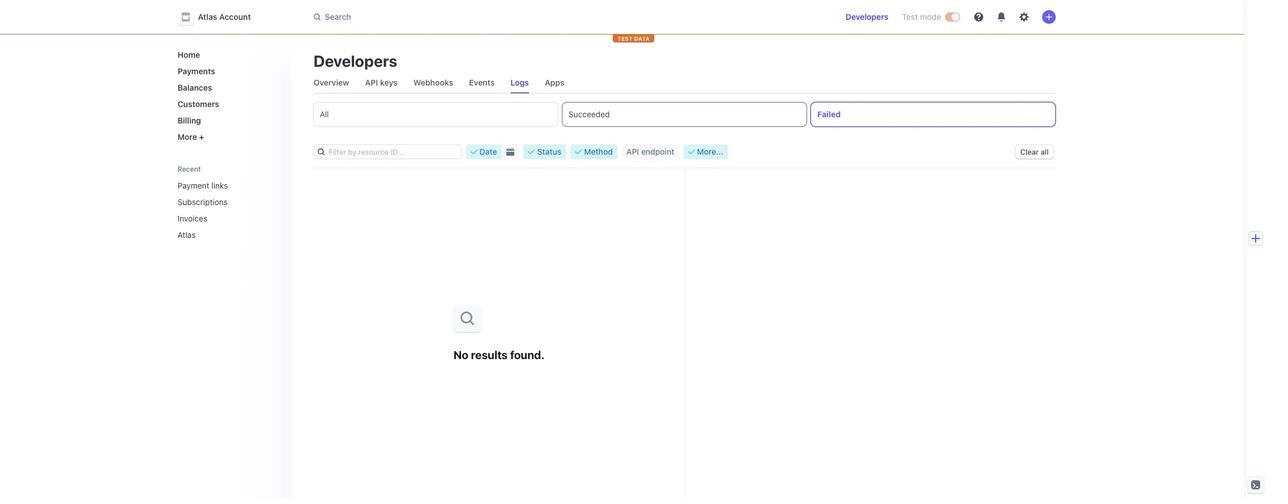 Task type: vqa. For each thing, say whether or not it's contained in the screenshot.
First-Time Customers
no



Task type: describe. For each thing, give the bounding box(es) containing it.
payments
[[178, 66, 215, 76]]

recent element
[[166, 176, 291, 244]]

+
[[199, 132, 204, 142]]

status button
[[524, 145, 566, 159]]

atlas link
[[173, 226, 266, 244]]

api for api keys
[[365, 78, 378, 87]]

api keys
[[365, 78, 398, 87]]

Search text field
[[307, 7, 627, 27]]

search
[[325, 12, 351, 22]]

api endpoint
[[627, 147, 675, 156]]

atlas for atlas
[[178, 230, 196, 240]]

method button
[[571, 145, 618, 159]]

clear all
[[1021, 147, 1049, 156]]

date button
[[466, 145, 502, 159]]

Resource ID search field
[[324, 145, 462, 159]]

more +
[[178, 132, 204, 142]]

clear all button
[[1016, 145, 1054, 159]]

payments link
[[173, 62, 282, 80]]

logs
[[511, 78, 529, 87]]

data
[[634, 35, 650, 42]]

all
[[320, 109, 329, 119]]

payment links
[[178, 181, 228, 190]]

1 vertical spatial developers
[[314, 52, 397, 70]]

all
[[1041, 147, 1049, 156]]

endpoint
[[642, 147, 675, 156]]

clear
[[1021, 147, 1039, 156]]

links
[[212, 181, 228, 190]]

payment links link
[[173, 176, 266, 195]]

atlas account
[[198, 12, 251, 22]]

test
[[903, 12, 918, 22]]

customers link
[[173, 95, 282, 113]]

customers
[[178, 99, 219, 109]]

events link
[[465, 75, 500, 91]]

atlas account button
[[178, 9, 262, 25]]

atlas for atlas account
[[198, 12, 217, 22]]

status
[[538, 147, 562, 156]]

settings image
[[1020, 12, 1029, 22]]

date
[[480, 147, 497, 156]]

balances link
[[173, 78, 282, 97]]

Search search field
[[307, 7, 627, 27]]

invoices
[[178, 214, 208, 223]]

developers link
[[842, 8, 894, 26]]

overview link
[[309, 75, 354, 91]]

all button
[[314, 103, 558, 126]]



Task type: locate. For each thing, give the bounding box(es) containing it.
0 horizontal spatial atlas
[[178, 230, 196, 240]]

home
[[178, 50, 200, 60]]

developers up overview at the top
[[314, 52, 397, 70]]

atlas
[[198, 12, 217, 22], [178, 230, 196, 240]]

0 vertical spatial developers
[[846, 12, 889, 22]]

0 vertical spatial atlas
[[198, 12, 217, 22]]

overview
[[314, 78, 349, 87]]

test
[[618, 35, 633, 42]]

webhooks link
[[409, 75, 458, 91]]

no results found.
[[454, 348, 545, 361]]

core navigation links element
[[173, 45, 282, 146]]

0 vertical spatial api
[[365, 78, 378, 87]]

api keys link
[[361, 75, 402, 91]]

mode
[[921, 12, 942, 22]]

balances
[[178, 83, 212, 92]]

test data
[[618, 35, 650, 42]]

more... button
[[684, 145, 728, 159]]

apps link
[[541, 75, 569, 91]]

1 horizontal spatial api
[[627, 147, 639, 156]]

more
[[178, 132, 197, 142]]

subscriptions
[[178, 197, 228, 207]]

developers left test
[[846, 12, 889, 22]]

apps
[[545, 78, 565, 87]]

api left keys
[[365, 78, 378, 87]]

0 horizontal spatial api
[[365, 78, 378, 87]]

1 horizontal spatial developers
[[846, 12, 889, 22]]

atlas left account
[[198, 12, 217, 22]]

logs link
[[506, 75, 534, 91]]

status tab list
[[314, 103, 1056, 126]]

recent navigation links element
[[166, 160, 291, 244]]

found.
[[510, 348, 545, 361]]

billing link
[[173, 111, 282, 130]]

account
[[219, 12, 251, 22]]

failed
[[818, 109, 841, 119]]

test mode
[[903, 12, 942, 22]]

succeeded
[[569, 109, 610, 119]]

keys
[[380, 78, 398, 87]]

api for api endpoint
[[627, 147, 639, 156]]

1 vertical spatial api
[[627, 147, 639, 156]]

invoices link
[[173, 209, 266, 228]]

atlas inside recent element
[[178, 230, 196, 240]]

webhooks
[[414, 78, 453, 87]]

help image
[[975, 12, 984, 22]]

api inside 'button'
[[627, 147, 639, 156]]

developers
[[846, 12, 889, 22], [314, 52, 397, 70]]

billing
[[178, 116, 201, 125]]

api
[[365, 78, 378, 87], [627, 147, 639, 156]]

events
[[469, 78, 495, 87]]

tab list containing overview
[[309, 73, 1056, 94]]

subscriptions link
[[173, 193, 266, 211]]

tab list
[[309, 73, 1056, 94]]

recent
[[178, 165, 201, 173]]

payment
[[178, 181, 209, 190]]

1 vertical spatial atlas
[[178, 230, 196, 240]]

home link
[[173, 45, 282, 64]]

failed button
[[812, 103, 1056, 126]]

atlas down invoices
[[178, 230, 196, 240]]

no
[[454, 348, 469, 361]]

more...
[[697, 147, 724, 156]]

method
[[584, 147, 613, 156]]

succeeded button
[[563, 103, 807, 126]]

api inside tab list
[[365, 78, 378, 87]]

api endpoint button
[[622, 145, 679, 159]]

1 horizontal spatial atlas
[[198, 12, 217, 22]]

api left endpoint
[[627, 147, 639, 156]]

0 horizontal spatial developers
[[314, 52, 397, 70]]

results
[[471, 348, 508, 361]]

atlas inside button
[[198, 12, 217, 22]]



